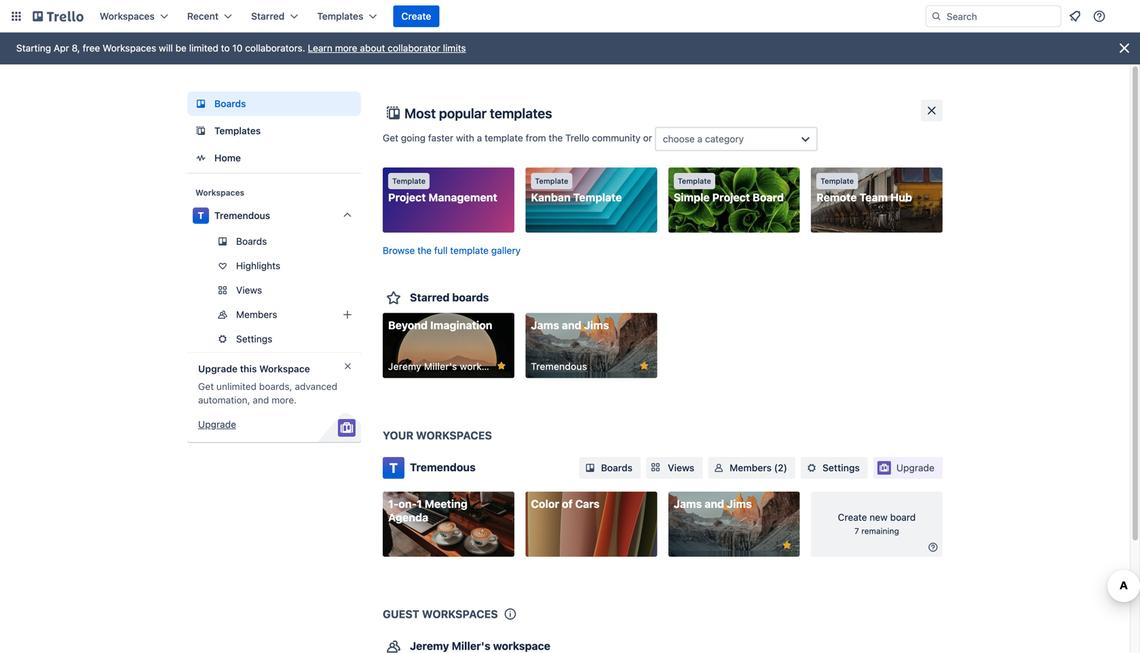 Task type: describe. For each thing, give the bounding box(es) containing it.
primary element
[[0, 0, 1141, 33]]

starred for starred
[[251, 11, 285, 22]]

create new board 7 remaining
[[838, 512, 916, 536]]

advanced
[[295, 381, 338, 392]]

on-
[[399, 498, 417, 511]]

project inside template project management
[[388, 191, 426, 204]]

category
[[706, 133, 744, 145]]

color of cars
[[531, 498, 600, 511]]

about
[[360, 42, 385, 54]]

0 vertical spatial jeremy miller's workspace
[[388, 361, 509, 372]]

workspaces for your workspaces
[[416, 429, 492, 442]]

1 vertical spatial workspaces
[[103, 42, 156, 54]]

of
[[562, 498, 573, 511]]

template right kanban
[[574, 191, 622, 204]]

1 horizontal spatial sm image
[[927, 541, 940, 555]]

guest
[[383, 608, 420, 621]]

0 horizontal spatial views
[[236, 285, 262, 296]]

workspaces button
[[92, 5, 176, 27]]

kanban
[[531, 191, 571, 204]]

boards,
[[259, 381, 292, 392]]

gallery
[[492, 245, 521, 256]]

beyond
[[388, 319, 428, 332]]

highlights
[[236, 260, 281, 272]]

template project management
[[388, 177, 498, 204]]

board image
[[193, 96, 209, 112]]

jams and jims link
[[669, 492, 800, 557]]

management
[[429, 191, 498, 204]]

workspaces inside popup button
[[100, 11, 155, 22]]

settings for the topmost settings link
[[236, 334, 273, 345]]

create button
[[393, 5, 440, 27]]

template for remote
[[821, 177, 854, 186]]

1 vertical spatial template
[[450, 245, 489, 256]]

home
[[215, 152, 241, 164]]

browse the full template gallery link
[[383, 245, 521, 256]]

click to unstar this board. it will be removed from your starred list. image for tremendous
[[638, 360, 651, 372]]

starting
[[16, 42, 51, 54]]

popular
[[439, 105, 487, 121]]

settings for right settings link
[[823, 463, 860, 474]]

color of cars link
[[526, 492, 657, 557]]

starting apr 8, free workspaces will be limited to 10 collaborators. learn more about collaborator limits
[[16, 42, 466, 54]]

full
[[434, 245, 448, 256]]

1 vertical spatial miller's
[[452, 640, 491, 653]]

0 vertical spatial miller's
[[424, 361, 457, 372]]

create for create new board 7 remaining
[[838, 512, 868, 524]]

board
[[753, 191, 784, 204]]

remaining
[[862, 527, 900, 536]]

more
[[335, 42, 358, 54]]

automation,
[[198, 395, 250, 406]]

hub
[[891, 191, 913, 204]]

template for simple
[[678, 177, 712, 186]]

starred button
[[243, 5, 306, 27]]

choose a category
[[663, 133, 744, 145]]

board
[[891, 512, 916, 524]]

highlights link
[[187, 255, 361, 277]]

7
[[855, 527, 860, 536]]

project inside template simple project board
[[713, 191, 751, 204]]

1
[[417, 498, 422, 511]]

workspace
[[259, 364, 310, 375]]

beyond imagination
[[388, 319, 493, 332]]

1-on-1 meeting agenda
[[388, 498, 468, 525]]

guest workspaces
[[383, 608, 498, 621]]

free
[[83, 42, 100, 54]]

2 sm image from the left
[[712, 462, 726, 475]]

faster
[[428, 133, 454, 144]]

recent button
[[179, 5, 240, 27]]

2 vertical spatial and
[[705, 498, 725, 511]]

apr
[[54, 42, 69, 54]]

1 horizontal spatial the
[[549, 133, 563, 144]]

0 vertical spatial jams and jims
[[531, 319, 609, 332]]

10
[[232, 42, 243, 54]]

choose
[[663, 133, 695, 145]]

new
[[870, 512, 888, 524]]

1-
[[388, 498, 399, 511]]

click to unstar this board. it will be removed from your starred list. image
[[496, 360, 508, 372]]

1 horizontal spatial get
[[383, 133, 399, 144]]

0 vertical spatial settings link
[[187, 329, 361, 350]]

1 vertical spatial workspace
[[493, 640, 551, 653]]

0 horizontal spatial upgrade button
[[198, 418, 236, 432]]

templates
[[490, 105, 553, 121]]

to
[[221, 42, 230, 54]]

1 vertical spatial templates
[[215, 125, 261, 136]]

collaborators.
[[245, 42, 305, 54]]

template for kanban
[[535, 177, 569, 186]]

0 vertical spatial template
[[485, 133, 523, 144]]

most popular templates
[[405, 105, 553, 121]]

0 vertical spatial boards
[[215, 98, 246, 109]]

1 horizontal spatial and
[[562, 319, 582, 332]]

color
[[531, 498, 560, 511]]

1 horizontal spatial settings link
[[801, 458, 869, 479]]

templates link
[[187, 119, 361, 143]]

starred boards
[[410, 291, 489, 304]]

members (2)
[[730, 463, 788, 474]]

imagination
[[431, 319, 493, 332]]

starred for starred boards
[[410, 291, 450, 304]]

collaborator
[[388, 42, 441, 54]]

1 vertical spatial jeremy miller's workspace
[[410, 640, 551, 653]]

be
[[176, 42, 187, 54]]

learn more about collaborator limits link
[[308, 42, 466, 54]]

8,
[[72, 42, 80, 54]]

template board image
[[193, 123, 209, 139]]

get going faster with a template from the trello community or
[[383, 133, 655, 144]]

learn
[[308, 42, 333, 54]]

template for project
[[392, 177, 426, 186]]

trello
[[566, 133, 590, 144]]

from
[[526, 133, 546, 144]]

boards for views
[[601, 463, 633, 474]]

0 vertical spatial workspace
[[460, 361, 509, 372]]

members for members (2)
[[730, 463, 772, 474]]

going
[[401, 133, 426, 144]]



Task type: locate. For each thing, give the bounding box(es) containing it.
settings link
[[187, 329, 361, 350], [801, 458, 869, 479]]

workspaces down workspaces popup button
[[103, 42, 156, 54]]

recent
[[187, 11, 219, 22]]

settings link right (2)
[[801, 458, 869, 479]]

sm image
[[805, 462, 819, 475], [927, 541, 940, 555]]

0 horizontal spatial a
[[477, 133, 482, 144]]

0 horizontal spatial settings link
[[187, 329, 361, 350]]

0 horizontal spatial get
[[198, 381, 214, 392]]

boards link up highlights 'link'
[[187, 231, 361, 253]]

1 vertical spatial t
[[390, 460, 398, 476]]

(2)
[[775, 463, 788, 474]]

template kanban template
[[531, 177, 622, 204]]

0 vertical spatial and
[[562, 319, 582, 332]]

t down your
[[390, 460, 398, 476]]

0 vertical spatial upgrade button
[[198, 418, 236, 432]]

upgrade up board
[[897, 463, 935, 474]]

starred
[[251, 11, 285, 22], [410, 291, 450, 304]]

boards right board "icon"
[[215, 98, 246, 109]]

1 vertical spatial upgrade button
[[874, 458, 943, 479]]

0 vertical spatial workspaces
[[100, 11, 155, 22]]

create up 7 at the bottom of page
[[838, 512, 868, 524]]

templates up home
[[215, 125, 261, 136]]

boards
[[452, 291, 489, 304]]

and inside upgrade this workspace get unlimited boards, advanced automation, and more.
[[253, 395, 269, 406]]

the left the full
[[418, 245, 432, 256]]

1 sm image from the left
[[584, 462, 597, 475]]

workspaces
[[416, 429, 492, 442], [422, 608, 498, 621]]

1 vertical spatial jams
[[674, 498, 702, 511]]

open information menu image
[[1093, 10, 1107, 23]]

1 vertical spatial and
[[253, 395, 269, 406]]

0 horizontal spatial jams
[[531, 319, 560, 332]]

boards link up templates link
[[187, 92, 361, 116]]

browse
[[383, 245, 415, 256]]

templates inside popup button
[[317, 11, 364, 22]]

get inside upgrade this workspace get unlimited boards, advanced automation, and more.
[[198, 381, 214, 392]]

sm image inside settings link
[[805, 462, 819, 475]]

0 horizontal spatial sm image
[[584, 462, 597, 475]]

sm image up cars
[[584, 462, 597, 475]]

starred up the collaborators. at the left top
[[251, 11, 285, 22]]

0 vertical spatial t
[[198, 210, 204, 221]]

boards link
[[187, 92, 361, 116], [187, 231, 361, 253], [580, 458, 641, 479]]

limited
[[189, 42, 219, 54]]

0 horizontal spatial templates
[[215, 125, 261, 136]]

click to unstar this board. it will be removed from your starred list. image
[[638, 360, 651, 372], [781, 540, 794, 552]]

1 vertical spatial boards link
[[187, 231, 361, 253]]

project up browse
[[388, 191, 426, 204]]

create
[[402, 11, 432, 22], [838, 512, 868, 524]]

1 horizontal spatial jams
[[674, 498, 702, 511]]

0 horizontal spatial views link
[[187, 280, 361, 301]]

views link
[[187, 280, 361, 301], [647, 458, 703, 479]]

0 horizontal spatial sm image
[[805, 462, 819, 475]]

add image
[[340, 307, 356, 323]]

template
[[485, 133, 523, 144], [450, 245, 489, 256]]

a right with at top
[[477, 133, 482, 144]]

0 horizontal spatial project
[[388, 191, 426, 204]]

1 project from the left
[[388, 191, 426, 204]]

1 vertical spatial views
[[668, 463, 695, 474]]

workspaces right guest
[[422, 608, 498, 621]]

upgrade up the "unlimited"
[[198, 364, 238, 375]]

will
[[159, 42, 173, 54]]

1 vertical spatial starred
[[410, 291, 450, 304]]

t
[[198, 210, 204, 221], [390, 460, 398, 476]]

templates
[[317, 11, 364, 22], [215, 125, 261, 136]]

jeremy down 'beyond'
[[388, 361, 422, 372]]

template down "going"
[[392, 177, 426, 186]]

starred inside dropdown button
[[251, 11, 285, 22]]

template simple project board
[[674, 177, 784, 204]]

team
[[860, 191, 888, 204]]

jeremy miller's workspace down 'beyond imagination'
[[388, 361, 509, 372]]

most
[[405, 105, 436, 121]]

create for create
[[402, 11, 432, 22]]

0 vertical spatial boards link
[[187, 92, 361, 116]]

template up remote
[[821, 177, 854, 186]]

2 vertical spatial tremendous
[[410, 461, 476, 474]]

1 vertical spatial jams and jims
[[674, 498, 752, 511]]

boards link for highlights
[[187, 231, 361, 253]]

template up kanban
[[535, 177, 569, 186]]

1 vertical spatial click to unstar this board. it will be removed from your starred list. image
[[781, 540, 794, 552]]

workspaces down home
[[196, 188, 245, 198]]

1 vertical spatial settings
[[823, 463, 860, 474]]

template down templates on the left of the page
[[485, 133, 523, 144]]

click to unstar this board. it will be removed from your starred list. image for jams and jims
[[781, 540, 794, 552]]

upgrade button up board
[[874, 458, 943, 479]]

miller's
[[424, 361, 457, 372], [452, 640, 491, 653]]

boards link for views
[[580, 458, 641, 479]]

1 horizontal spatial a
[[698, 133, 703, 145]]

simple
[[674, 191, 710, 204]]

0 notifications image
[[1067, 8, 1084, 24]]

1 horizontal spatial jams and jims
[[674, 498, 752, 511]]

1 horizontal spatial create
[[838, 512, 868, 524]]

1 vertical spatial the
[[418, 245, 432, 256]]

settings right (2)
[[823, 463, 860, 474]]

0 vertical spatial click to unstar this board. it will be removed from your starred list. image
[[638, 360, 651, 372]]

template inside template simple project board
[[678, 177, 712, 186]]

2 project from the left
[[713, 191, 751, 204]]

1 horizontal spatial t
[[390, 460, 398, 476]]

settings link down members link
[[187, 329, 361, 350]]

meeting
[[425, 498, 468, 511]]

workspaces right your
[[416, 429, 492, 442]]

a
[[477, 133, 482, 144], [698, 133, 703, 145]]

2 vertical spatial workspaces
[[196, 188, 245, 198]]

0 vertical spatial starred
[[251, 11, 285, 22]]

click to unstar this board. it will be removed from your starred list. image inside jams and jims link
[[781, 540, 794, 552]]

terry turtle (terryturtle) image
[[1116, 8, 1133, 24]]

template up simple
[[678, 177, 712, 186]]

members for members
[[236, 309, 277, 321]]

0 horizontal spatial create
[[402, 11, 432, 22]]

create inside button
[[402, 11, 432, 22]]

your
[[383, 429, 414, 442]]

cars
[[576, 498, 600, 511]]

jeremy miller's workspace
[[388, 361, 509, 372], [410, 640, 551, 653]]

template right the full
[[450, 245, 489, 256]]

create up collaborator
[[402, 11, 432, 22]]

jams inside jams and jims link
[[674, 498, 702, 511]]

template inside template project management
[[392, 177, 426, 186]]

1 horizontal spatial views link
[[647, 458, 703, 479]]

1 vertical spatial create
[[838, 512, 868, 524]]

members left (2)
[[730, 463, 772, 474]]

boards link up cars
[[580, 458, 641, 479]]

search image
[[932, 11, 943, 22]]

template remote team hub
[[817, 177, 913, 204]]

tremendous
[[215, 210, 270, 221], [531, 361, 588, 372], [410, 461, 476, 474]]

project left board
[[713, 191, 751, 204]]

1 vertical spatial get
[[198, 381, 214, 392]]

home link
[[187, 146, 361, 170]]

this
[[240, 364, 257, 375]]

1 vertical spatial boards
[[236, 236, 267, 247]]

get left "going"
[[383, 133, 399, 144]]

2 vertical spatial boards link
[[580, 458, 641, 479]]

workspaces
[[100, 11, 155, 22], [103, 42, 156, 54], [196, 188, 245, 198]]

0 horizontal spatial click to unstar this board. it will be removed from your starred list. image
[[638, 360, 651, 372]]

upgrade this workspace get unlimited boards, advanced automation, and more.
[[198, 364, 338, 406]]

Search field
[[943, 6, 1061, 26]]

1 horizontal spatial settings
[[823, 463, 860, 474]]

1 vertical spatial members
[[730, 463, 772, 474]]

2 vertical spatial upgrade
[[897, 463, 935, 474]]

0 horizontal spatial jims
[[584, 319, 609, 332]]

and
[[562, 319, 582, 332], [253, 395, 269, 406], [705, 498, 725, 511]]

upgrade button
[[198, 418, 236, 432], [874, 458, 943, 479]]

template inside template remote team hub
[[821, 177, 854, 186]]

settings
[[236, 334, 273, 345], [823, 463, 860, 474]]

1 horizontal spatial click to unstar this board. it will be removed from your starred list. image
[[781, 540, 794, 552]]

tremendous down your workspaces
[[410, 461, 476, 474]]

0 vertical spatial upgrade
[[198, 364, 238, 375]]

your workspaces
[[383, 429, 492, 442]]

miller's down guest workspaces
[[452, 640, 491, 653]]

0 horizontal spatial tremendous
[[215, 210, 270, 221]]

workspace
[[460, 361, 509, 372], [493, 640, 551, 653]]

1 vertical spatial workspaces
[[422, 608, 498, 621]]

0 horizontal spatial jams and jims
[[531, 319, 609, 332]]

0 vertical spatial settings
[[236, 334, 273, 345]]

1 horizontal spatial tremendous
[[410, 461, 476, 474]]

0 vertical spatial views
[[236, 285, 262, 296]]

settings up this
[[236, 334, 273, 345]]

1 vertical spatial upgrade
[[198, 419, 236, 431]]

agenda
[[388, 512, 429, 525]]

1 vertical spatial sm image
[[927, 541, 940, 555]]

0 horizontal spatial t
[[198, 210, 204, 221]]

project
[[388, 191, 426, 204], [713, 191, 751, 204]]

tremendous right click to unstar this board. it will be removed from your starred list. image
[[531, 361, 588, 372]]

sm image
[[584, 462, 597, 475], [712, 462, 726, 475]]

1 vertical spatial jeremy
[[410, 640, 449, 653]]

0 vertical spatial the
[[549, 133, 563, 144]]

0 horizontal spatial members
[[236, 309, 277, 321]]

create inside the create new board 7 remaining
[[838, 512, 868, 524]]

0 vertical spatial members
[[236, 309, 277, 321]]

1 vertical spatial tremendous
[[531, 361, 588, 372]]

workspaces up free
[[100, 11, 155, 22]]

more.
[[272, 395, 297, 406]]

get
[[383, 133, 399, 144], [198, 381, 214, 392]]

0 horizontal spatial starred
[[251, 11, 285, 22]]

sm image left members (2)
[[712, 462, 726, 475]]

browse the full template gallery
[[383, 245, 521, 256]]

jams and jims
[[531, 319, 609, 332], [674, 498, 752, 511]]

templates up more
[[317, 11, 364, 22]]

members link
[[187, 304, 361, 326]]

1 vertical spatial settings link
[[801, 458, 869, 479]]

boards up color of cars 'link'
[[601, 463, 633, 474]]

1 horizontal spatial jims
[[727, 498, 752, 511]]

jeremy down guest workspaces
[[410, 640, 449, 653]]

boards up highlights
[[236, 236, 267, 247]]

or
[[644, 133, 653, 144]]

limits
[[443, 42, 466, 54]]

0 horizontal spatial and
[[253, 395, 269, 406]]

community
[[592, 133, 641, 144]]

miller's down 'beyond imagination'
[[424, 361, 457, 372]]

1-on-1 meeting agenda link
[[383, 492, 515, 557]]

0 vertical spatial jims
[[584, 319, 609, 332]]

upgrade down automation, in the left bottom of the page
[[198, 419, 236, 431]]

the right from
[[549, 133, 563, 144]]

back to home image
[[33, 5, 84, 27]]

upgrade button down automation, in the left bottom of the page
[[198, 418, 236, 432]]

get up automation, in the left bottom of the page
[[198, 381, 214, 392]]

jeremy miller's workspace down guest workspaces
[[410, 640, 551, 653]]

0 vertical spatial jeremy
[[388, 361, 422, 372]]

the
[[549, 133, 563, 144], [418, 245, 432, 256]]

a right choose
[[698, 133, 703, 145]]

1 horizontal spatial templates
[[317, 11, 364, 22]]

1 horizontal spatial views
[[668, 463, 695, 474]]

0 vertical spatial jams
[[531, 319, 560, 332]]

with
[[456, 133, 475, 144]]

1 horizontal spatial sm image
[[712, 462, 726, 475]]

0 vertical spatial create
[[402, 11, 432, 22]]

1 horizontal spatial upgrade button
[[874, 458, 943, 479]]

1 horizontal spatial project
[[713, 191, 751, 204]]

boards for highlights
[[236, 236, 267, 247]]

workspaces for guest workspaces
[[422, 608, 498, 621]]

jims
[[584, 319, 609, 332], [727, 498, 752, 511]]

0 vertical spatial get
[[383, 133, 399, 144]]

sm image inside boards link
[[584, 462, 597, 475]]

remote
[[817, 191, 857, 204]]

0 horizontal spatial the
[[418, 245, 432, 256]]

1 vertical spatial jims
[[727, 498, 752, 511]]

tremendous up highlights
[[215, 210, 270, 221]]

2 horizontal spatial tremendous
[[531, 361, 588, 372]]

home image
[[193, 150, 209, 166]]

unlimited
[[217, 381, 257, 392]]

starred up 'beyond imagination'
[[410, 291, 450, 304]]

members down highlights
[[236, 309, 277, 321]]

0 vertical spatial workspaces
[[416, 429, 492, 442]]

0 vertical spatial templates
[[317, 11, 364, 22]]

templates button
[[309, 5, 385, 27]]

views
[[236, 285, 262, 296], [668, 463, 695, 474]]

upgrade inside upgrade this workspace get unlimited boards, advanced automation, and more.
[[198, 364, 238, 375]]

t down home icon on the top
[[198, 210, 204, 221]]



Task type: vqa. For each thing, say whether or not it's contained in the screenshot.
design icon
no



